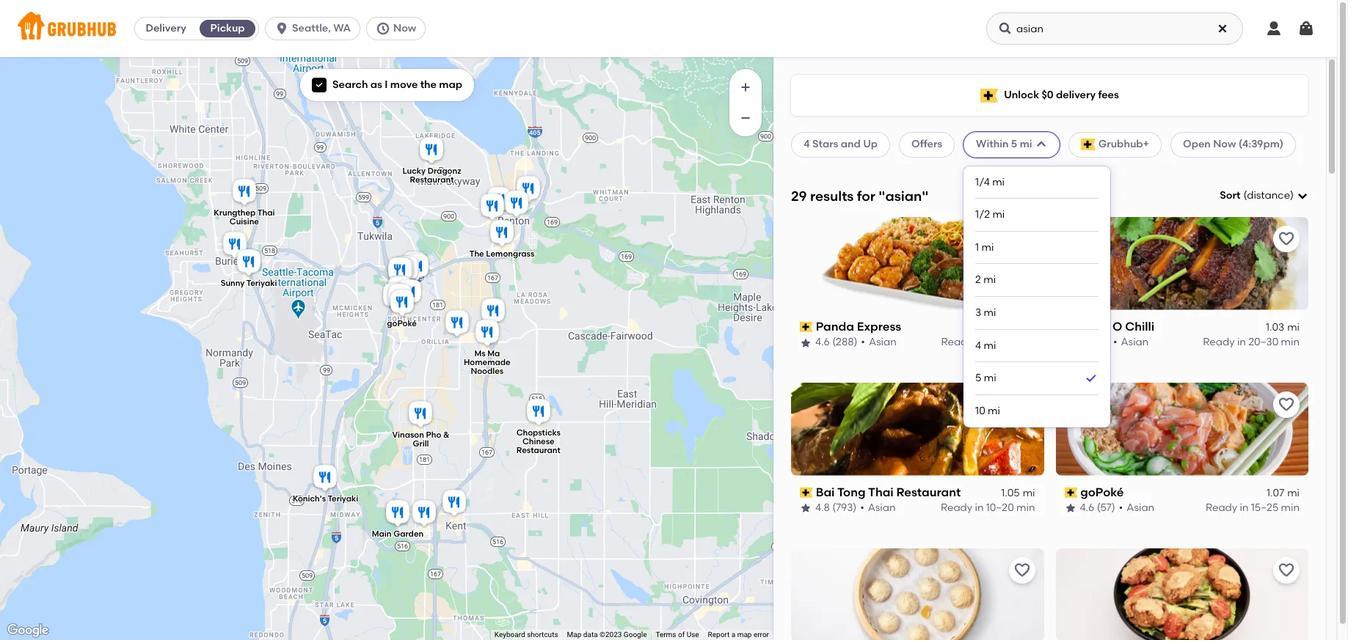Task type: describe. For each thing, give the bounding box(es) containing it.
star icon image for panda
[[800, 337, 812, 349]]

triumph valley image
[[479, 296, 508, 328]]

mi for 2 mi
[[984, 274, 996, 287]]

1 mi
[[976, 241, 994, 254]]

shortcuts
[[527, 631, 558, 639]]

teriyaki for konich's teriyaki
[[328, 494, 358, 504]]

fees
[[1098, 89, 1119, 101]]

din tai fung image
[[385, 255, 415, 287]]

the
[[470, 249, 484, 259]]

1 horizontal spatial svg image
[[1265, 20, 1283, 37]]

save this restaurant image for chilli o chilli
[[1278, 230, 1295, 248]]

i
[[385, 79, 388, 91]]

3
[[976, 307, 981, 319]]

konich's teriyaki image
[[310, 463, 340, 495]]

report
[[708, 631, 730, 639]]

sort
[[1220, 189, 1241, 202]]

2 chilli from the left
[[1125, 320, 1155, 334]]

save this restaurant image for din tai fung  logo
[[1013, 562, 1031, 580]]

search as i move the map
[[332, 79, 462, 91]]

the lemongrass
[[470, 249, 535, 259]]

ms ma homemade noodles chopsticks chinese restaurant
[[464, 349, 561, 456]]

star icon image for bai
[[800, 503, 812, 515]]

$0
[[1042, 89, 1054, 101]]

&
[[443, 430, 450, 440]]

10
[[976, 405, 986, 418]]

seattle, wa
[[292, 22, 351, 34]]

vinason
[[392, 430, 424, 440]]

)
[[1290, 189, 1294, 202]]

map
[[567, 631, 582, 639]]

chilli o chilli image
[[385, 274, 414, 306]]

20–30
[[1249, 336, 1279, 349]]

mi for 1.07 mi
[[1288, 487, 1300, 500]]

yummy kitchen image
[[443, 308, 472, 340]]

save this restaurant button for gopoké
[[1273, 392, 1300, 418]]

arashi ramen image
[[380, 281, 410, 313]]

and
[[841, 138, 861, 151]]

29
[[791, 188, 807, 204]]

map data ©2023 google
[[567, 631, 647, 639]]

report a map error link
[[708, 631, 769, 639]]

asian for gopoké
[[1127, 502, 1155, 515]]

bai tong thai restaurant logo image
[[791, 383, 1044, 476]]

4.8 (793)
[[815, 502, 857, 515]]

mi for 1/4 mi
[[992, 176, 1005, 188]]

(57)
[[1097, 502, 1116, 515]]

panda express
[[816, 320, 901, 334]]

1.02
[[1002, 322, 1020, 334]]

map region
[[0, 0, 787, 641]]

konich's teriyaki
[[293, 494, 358, 504]]

of
[[678, 631, 685, 639]]

plus icon image
[[738, 80, 753, 95]]

mi for 1/2 mi
[[993, 209, 1005, 221]]

ready in 15–25 min for gopoké
[[1206, 502, 1300, 515]]

google image
[[4, 622, 52, 641]]

3 mi
[[976, 307, 996, 319]]

results
[[810, 188, 854, 204]]

data
[[583, 631, 598, 639]]

4 for 4 mi
[[976, 340, 981, 352]]

5 mi
[[976, 372, 996, 385]]

grubhub plus flag logo image for unlock $0 delivery fees
[[981, 88, 998, 102]]

offers
[[912, 138, 943, 151]]

ready for gopoké
[[1206, 502, 1238, 515]]

lucky
[[403, 166, 426, 176]]

subscription pass image
[[800, 488, 813, 498]]

teriyaki for sunny teriyaki
[[246, 279, 277, 288]]

1 chilli from the left
[[1081, 320, 1110, 334]]

save this restaurant button for panda express
[[1009, 226, 1035, 252]]

svg image inside seattle, wa button
[[275, 21, 289, 36]]

the lemongrass image
[[487, 218, 517, 250]]

express
[[857, 320, 901, 334]]

1/4
[[976, 176, 990, 188]]

min for gopoké
[[1281, 502, 1300, 515]]

mi for 1.03 mi
[[1288, 322, 1300, 334]]

the
[[420, 79, 437, 91]]

(8) • asian
[[1097, 336, 1149, 349]]

• for bai tong thai restaurant
[[860, 502, 864, 515]]

none field containing sort
[[1220, 189, 1309, 204]]

4 stars and up
[[804, 138, 878, 151]]

minus icon image
[[738, 111, 753, 126]]

kizuki ramen & izakaya image
[[387, 255, 416, 287]]

bai tong thai restaurant image
[[385, 274, 415, 306]]

panda express logo image
[[791, 217, 1044, 310]]

10–20
[[986, 502, 1014, 515]]

error
[[754, 631, 769, 639]]

pickup button
[[197, 17, 258, 40]]

keyboard shortcuts
[[495, 631, 558, 639]]

2 horizontal spatial svg image
[[1298, 20, 1315, 37]]

Search for food, convenience, alcohol... search field
[[986, 12, 1243, 45]]

(4:39pm)
[[1239, 138, 1284, 151]]

o
[[1113, 320, 1123, 334]]

panda
[[816, 320, 854, 334]]

subscription pass image for chilli
[[1065, 322, 1078, 333]]

keyboard
[[495, 631, 525, 639]]

seattle,
[[292, 22, 331, 34]]

enjoy teriyaki image
[[514, 174, 543, 206]]

seattle, wa button
[[265, 17, 366, 40]]

bai
[[816, 486, 835, 500]]

cuisine
[[230, 217, 259, 226]]

asian down o
[[1121, 336, 1149, 349]]

delivery
[[146, 22, 186, 34]]

within
[[976, 138, 1009, 151]]

ichi teriyaki image
[[410, 498, 439, 530]]

(288)
[[832, 336, 858, 349]]

search
[[332, 79, 368, 91]]

• right (8)
[[1113, 336, 1118, 349]]

svg image inside now button
[[376, 21, 390, 36]]

shibu ramen image
[[440, 488, 469, 520]]

"asian"
[[879, 188, 929, 204]]

now button
[[366, 17, 432, 40]]

chinese
[[523, 437, 555, 447]]

din tai fung  logo image
[[791, 549, 1044, 641]]

google
[[624, 631, 647, 639]]

©2023
[[600, 631, 622, 639]]

lucky dragonz restaurant image
[[417, 135, 446, 167]]

ready in 15–25 min for panda express
[[941, 336, 1035, 349]]

delivery
[[1056, 89, 1096, 101]]

in for chilli o chilli
[[1237, 336, 1246, 349]]

mi for 1.05 mi
[[1023, 487, 1035, 500]]

mi for 3 mi
[[984, 307, 996, 319]]

open
[[1183, 138, 1211, 151]]

as
[[370, 79, 382, 91]]

happy at the bay teriyaki image
[[484, 185, 514, 217]]

terms of use link
[[656, 631, 699, 639]]

restaurant inside lucky dragonz restaurant
[[410, 175, 454, 184]]

for
[[857, 188, 876, 204]]

mochinut image
[[392, 254, 421, 286]]

1 horizontal spatial thai
[[868, 486, 894, 500]]

1.07 mi
[[1267, 487, 1300, 500]]

vinason pho & grill image
[[406, 399, 435, 431]]



Task type: vqa. For each thing, say whether or not it's contained in the screenshot.
The • related to Pizza
no



Task type: locate. For each thing, give the bounding box(es) containing it.
0 vertical spatial 4.6
[[815, 336, 830, 349]]

asian right (57)
[[1127, 502, 1155, 515]]

lemongrass
[[486, 249, 535, 259]]

subscription pass image left chilli o chilli
[[1065, 322, 1078, 333]]

thai inside krungthep thai cuisine
[[257, 208, 275, 217]]

2 save this restaurant image from the left
[[1278, 230, 1295, 248]]

2 mi
[[976, 274, 996, 287]]

ms
[[474, 349, 486, 358]]

mi up 10 mi
[[984, 372, 996, 385]]

1 vertical spatial thai
[[868, 486, 894, 500]]

0 vertical spatial now
[[393, 22, 416, 34]]

mi right '1.03'
[[1288, 322, 1300, 334]]

save this restaurant image right 1 mi
[[1013, 230, 1031, 248]]

in for panda express
[[975, 336, 984, 349]]

0 horizontal spatial map
[[439, 79, 462, 91]]

mi right the 3
[[984, 307, 996, 319]]

mi for 5 mi
[[984, 372, 996, 385]]

mi right 1.05
[[1023, 487, 1035, 500]]

gopoké inside map region
[[387, 319, 417, 329]]

mi right 10
[[988, 405, 1000, 418]]

in for bai tong thai restaurant
[[975, 502, 984, 515]]

0 horizontal spatial teriyaki
[[246, 279, 277, 288]]

svg image inside field
[[1297, 190, 1309, 202]]

up
[[863, 138, 878, 151]]

29 results for "asian"
[[791, 188, 929, 204]]

garden
[[394, 530, 424, 539]]

4.6 for panda express
[[815, 336, 830, 349]]

0 vertical spatial restaurant
[[410, 175, 454, 184]]

5 up 10
[[976, 372, 982, 385]]

4.6 (57)
[[1080, 502, 1116, 515]]

1.07
[[1267, 487, 1285, 500]]

• down panda express
[[861, 336, 865, 349]]

1 vertical spatial restaurant
[[517, 446, 561, 456]]

sushi omiya image
[[402, 251, 432, 284]]

1 vertical spatial now
[[1213, 138, 1236, 151]]

main
[[372, 530, 392, 539]]

mi
[[1020, 138, 1032, 151], [992, 176, 1005, 188], [993, 209, 1005, 221], [982, 241, 994, 254], [984, 274, 996, 287], [984, 307, 996, 319], [1023, 322, 1035, 334], [1288, 322, 1300, 334], [984, 340, 996, 352], [984, 372, 996, 385], [988, 405, 1000, 418], [1023, 487, 1035, 500], [1288, 487, 1300, 500]]

check icon image
[[1084, 372, 1099, 386]]

ready for bai tong thai restaurant
[[941, 502, 973, 515]]

main navigation navigation
[[0, 0, 1337, 57]]

0 horizontal spatial now
[[393, 22, 416, 34]]

0 horizontal spatial thai
[[257, 208, 275, 217]]

• asian right (57)
[[1119, 502, 1155, 515]]

ready for panda express
[[941, 336, 973, 349]]

0 vertical spatial teriyaki
[[246, 279, 277, 288]]

wa
[[333, 22, 351, 34]]

mi right 1/4
[[992, 176, 1005, 188]]

teriyaki right sunny
[[246, 279, 277, 288]]

star icon image left 4.6 (57)
[[1065, 503, 1076, 515]]

1 horizontal spatial teriyaki
[[328, 494, 358, 504]]

1 horizontal spatial 4
[[976, 340, 981, 352]]

save this restaurant image
[[1013, 230, 1031, 248], [1278, 230, 1295, 248]]

0 vertical spatial gopoké
[[387, 319, 417, 329]]

gopoké image
[[388, 287, 417, 320]]

gopoké logo image
[[1056, 383, 1309, 476]]

mi right 1.07
[[1288, 487, 1300, 500]]

1 horizontal spatial 15–25
[[1251, 502, 1279, 515]]

restaurant down chopsticks
[[517, 446, 561, 456]]

chopsticks chinese restaurant image
[[524, 397, 553, 429]]

1 save this restaurant image from the left
[[1013, 230, 1031, 248]]

• right (793)
[[860, 502, 864, 515]]

vinason pho & grill
[[392, 430, 450, 449]]

1 horizontal spatial restaurant
[[517, 446, 561, 456]]

0 vertical spatial thai
[[257, 208, 275, 217]]

1 horizontal spatial 4.6
[[1080, 502, 1095, 515]]

1/2
[[976, 209, 990, 221]]

• asian down express
[[861, 336, 897, 349]]

use
[[687, 631, 699, 639]]

4.8
[[815, 502, 830, 515]]

• asian for express
[[861, 336, 897, 349]]

now up move
[[393, 22, 416, 34]]

0 horizontal spatial svg image
[[315, 81, 324, 90]]

4 mi
[[976, 340, 996, 352]]

subscription pass image left panda
[[800, 322, 813, 333]]

0 vertical spatial 5
[[1011, 138, 1017, 151]]

min for bai tong thai restaurant
[[1017, 502, 1035, 515]]

asian for panda express
[[869, 336, 897, 349]]

(
[[1244, 189, 1247, 202]]

kizuki ramen & izakaya logo image
[[1056, 549, 1309, 641]]

bai tong thai restaurant
[[816, 486, 961, 500]]

ohana kitchen image
[[220, 229, 250, 262]]

4.6 (288)
[[815, 336, 858, 349]]

star icon image down subscription pass image
[[800, 503, 812, 515]]

1 vertical spatial teriyaki
[[328, 494, 358, 504]]

(8)
[[1097, 336, 1110, 349]]

4 left stars
[[804, 138, 810, 151]]

subscription pass image right 1.05 mi
[[1065, 488, 1078, 498]]

1 horizontal spatial 5
[[1011, 138, 1017, 151]]

10 mi
[[976, 405, 1000, 418]]

krungthep
[[214, 208, 256, 217]]

unlock $0 delivery fees
[[1004, 89, 1119, 101]]

• right (57)
[[1119, 502, 1123, 515]]

list box
[[976, 166, 1099, 428]]

chilli
[[1081, 320, 1110, 334], [1125, 320, 1155, 334]]

0 vertical spatial grubhub plus flag logo image
[[981, 88, 998, 102]]

in
[[975, 336, 984, 349], [1237, 336, 1246, 349], [975, 502, 984, 515], [1240, 502, 1249, 515]]

mi for 4 mi
[[984, 340, 996, 352]]

0 horizontal spatial 5
[[976, 372, 982, 385]]

subscription pass image for panda
[[800, 322, 813, 333]]

1 vertical spatial 5
[[976, 372, 982, 385]]

chopsticks
[[516, 428, 561, 438]]

krungthep thai cuisine image
[[230, 177, 259, 209]]

0 horizontal spatial 4
[[804, 138, 810, 151]]

mi right 2
[[984, 274, 996, 287]]

list box containing 1/4 mi
[[976, 166, 1099, 428]]

krungthep thai cuisine
[[214, 208, 275, 226]]

save this restaurant image
[[1278, 396, 1295, 414], [1013, 562, 1031, 580], [1278, 562, 1295, 580]]

1.03 mi
[[1266, 322, 1300, 334]]

restaurant
[[410, 175, 454, 184], [517, 446, 561, 456], [897, 486, 961, 500]]

1.02 mi
[[1002, 322, 1035, 334]]

1 horizontal spatial ready in 15–25 min
[[1206, 502, 1300, 515]]

min for chilli o chilli
[[1281, 336, 1300, 349]]

1 horizontal spatial gopoké
[[1081, 486, 1124, 500]]

1 horizontal spatial save this restaurant image
[[1278, 230, 1295, 248]]

sunny teriyaki image
[[234, 247, 263, 279]]

pickup
[[210, 22, 245, 34]]

within 5 mi
[[976, 138, 1032, 151]]

4
[[804, 138, 810, 151], [976, 340, 981, 352]]

gopoké down panda express image
[[387, 319, 417, 329]]

15–25 for panda express
[[987, 336, 1014, 349]]

now inside button
[[393, 22, 416, 34]]

chilli o chilli logo image
[[1056, 217, 1309, 310]]

1 vertical spatial 4.6
[[1080, 502, 1095, 515]]

teriyaki time image
[[400, 249, 429, 281]]

0 horizontal spatial restaurant
[[410, 175, 454, 184]]

teriyaki box image
[[478, 191, 507, 223]]

restaurant down lucky dragonz restaurant icon
[[410, 175, 454, 184]]

1
[[976, 241, 979, 254]]

thai
[[257, 208, 275, 217], [868, 486, 894, 500]]

grubhub+
[[1099, 138, 1149, 151]]

asian down the bai tong thai restaurant
[[868, 502, 896, 515]]

chilli o chilli
[[1081, 320, 1155, 334]]

0 horizontal spatial grubhub plus flag logo image
[[981, 88, 998, 102]]

0 vertical spatial 4
[[804, 138, 810, 151]]

save this restaurant image for "gopoké logo" on the right of the page
[[1278, 396, 1295, 414]]

asian down express
[[869, 336, 897, 349]]

mi right 1 at top right
[[982, 241, 994, 254]]

1 vertical spatial 15–25
[[1251, 502, 1279, 515]]

5 mi option
[[976, 363, 1099, 396]]

mi for 1.02 mi
[[1023, 322, 1035, 334]]

gopoké
[[387, 319, 417, 329], [1081, 486, 1124, 500]]

ready for chilli o chilli
[[1203, 336, 1235, 349]]

4 inside list box
[[976, 340, 981, 352]]

mi for 10 mi
[[988, 405, 1000, 418]]

0 horizontal spatial save this restaurant image
[[1013, 230, 1031, 248]]

pho asia noodle house image
[[502, 188, 531, 221]]

• asian for tong
[[860, 502, 896, 515]]

0 horizontal spatial gopoké
[[387, 319, 417, 329]]

1 vertical spatial map
[[737, 631, 752, 639]]

• asian down the bai tong thai restaurant
[[860, 502, 896, 515]]

1/4 mi
[[976, 176, 1005, 188]]

0 horizontal spatial ready in 15–25 min
[[941, 336, 1035, 349]]

ms ma homemade noodles image
[[473, 317, 502, 350]]

15–25
[[987, 336, 1014, 349], [1251, 502, 1279, 515]]

save this restaurant image for panda express
[[1013, 230, 1031, 248]]

stars
[[813, 138, 839, 151]]

0 horizontal spatial 15–25
[[987, 336, 1014, 349]]

panda express image
[[385, 281, 415, 314]]

chilli up (8)
[[1081, 320, 1110, 334]]

save this restaurant button
[[1009, 226, 1035, 252], [1273, 226, 1300, 252], [1273, 392, 1300, 418], [1009, 557, 1035, 584], [1273, 557, 1300, 584]]

dragonz
[[428, 166, 461, 176]]

4.6 for gopoké
[[1080, 502, 1095, 515]]

min down 1.03 mi
[[1281, 336, 1300, 349]]

tong
[[837, 486, 866, 500]]

star icon image left 4.6 (288)
[[800, 337, 812, 349]]

1 horizontal spatial grubhub plus flag logo image
[[1081, 139, 1096, 151]]

mi right within
[[1020, 138, 1032, 151]]

main garden image
[[383, 498, 412, 530]]

ready in 15–25 min down 1.07
[[1206, 502, 1300, 515]]

5 right within
[[1011, 138, 1017, 151]]

teriyaki right konich's
[[328, 494, 358, 504]]

mi right 1.02
[[1023, 322, 1035, 334]]

15–25 down 1.02
[[987, 336, 1014, 349]]

1 horizontal spatial map
[[737, 631, 752, 639]]

4 for 4 stars and up
[[804, 138, 810, 151]]

save this restaurant image down )
[[1278, 230, 1295, 248]]

teriyaki
[[246, 279, 277, 288], [328, 494, 358, 504]]

gopoké up (57)
[[1081, 486, 1124, 500]]

grubhub plus flag logo image left grubhub+
[[1081, 139, 1096, 151]]

svg image
[[1265, 20, 1283, 37], [1298, 20, 1315, 37], [315, 81, 324, 90]]

0 horizontal spatial 4.6
[[815, 336, 830, 349]]

mi for 1 mi
[[982, 241, 994, 254]]

thai right krungthep
[[257, 208, 275, 217]]

5 inside option
[[976, 372, 982, 385]]

4 down the 3
[[976, 340, 981, 352]]

2 horizontal spatial restaurant
[[897, 486, 961, 500]]

1 vertical spatial 4
[[976, 340, 981, 352]]

ready in 15–25 min down 1.02
[[941, 336, 1035, 349]]

restaurant up ready in 10–20 min
[[897, 486, 961, 500]]

asian for bai tong thai restaurant
[[868, 502, 896, 515]]

0 vertical spatial 15–25
[[987, 336, 1014, 349]]

restaurant inside ms ma homemade noodles chopsticks chinese restaurant
[[517, 446, 561, 456]]

grubhub plus flag logo image for grubhub+
[[1081, 139, 1096, 151]]

sunny
[[221, 279, 245, 288]]

min down 1.05 mi
[[1017, 502, 1035, 515]]

1 vertical spatial ready in 15–25 min
[[1206, 502, 1300, 515]]

mi right "1/2" at right
[[993, 209, 1005, 221]]

svg image
[[275, 21, 289, 36], [376, 21, 390, 36], [998, 21, 1013, 36], [1217, 23, 1229, 34], [1035, 139, 1047, 151], [1297, 190, 1309, 202]]

map right a
[[737, 631, 752, 639]]

ready in 10–20 min
[[941, 502, 1035, 515]]

map right the
[[439, 79, 462, 91]]

chilli right o
[[1125, 320, 1155, 334]]

mi inside option
[[984, 372, 996, 385]]

mi down 3 mi
[[984, 340, 996, 352]]

1 vertical spatial gopoké
[[1081, 486, 1124, 500]]

noodles
[[471, 367, 504, 376]]

min for panda express
[[1017, 336, 1035, 349]]

distance
[[1247, 189, 1290, 202]]

0 horizontal spatial chilli
[[1081, 320, 1110, 334]]

1/2 mi
[[976, 209, 1005, 221]]

homemade
[[464, 358, 511, 367]]

main garden
[[372, 530, 424, 539]]

0 vertical spatial ready in 15–25 min
[[941, 336, 1035, 349]]

grubhub plus flag logo image left unlock
[[981, 88, 998, 102]]

delivery button
[[135, 17, 197, 40]]

5
[[1011, 138, 1017, 151], [976, 372, 982, 385]]

star icon image
[[800, 337, 812, 349], [800, 503, 812, 515], [1065, 503, 1076, 515]]

pho
[[426, 430, 441, 440]]

None field
[[1220, 189, 1309, 204]]

1.03
[[1266, 322, 1285, 334]]

1 vertical spatial grubhub plus flag logo image
[[1081, 139, 1096, 151]]

keyboard shortcuts button
[[495, 631, 558, 641]]

1 horizontal spatial now
[[1213, 138, 1236, 151]]

subscription pass image
[[800, 322, 813, 333], [1065, 322, 1078, 333], [1065, 488, 1078, 498]]

• for panda express
[[861, 336, 865, 349]]

grubhub plus flag logo image
[[981, 88, 998, 102], [1081, 139, 1096, 151]]

2
[[976, 274, 981, 287]]

15–25 for gopoké
[[1251, 502, 1279, 515]]

thai right the tong
[[868, 486, 894, 500]]

ready
[[941, 336, 973, 349], [1203, 336, 1235, 349], [941, 502, 973, 515], [1206, 502, 1238, 515]]

0 vertical spatial map
[[439, 79, 462, 91]]

15–25 down 1.07
[[1251, 502, 1279, 515]]

in for gopoké
[[1240, 502, 1249, 515]]

kaurs kitchen seattle image
[[395, 277, 424, 309]]

map
[[439, 79, 462, 91], [737, 631, 752, 639]]

a
[[732, 631, 736, 639]]

save this restaurant image for kizuki ramen & izakaya logo
[[1278, 562, 1295, 580]]

terms of use
[[656, 631, 699, 639]]

1 horizontal spatial chilli
[[1125, 320, 1155, 334]]

(793)
[[832, 502, 857, 515]]

now right open
[[1213, 138, 1236, 151]]

min down 1.02 mi
[[1017, 336, 1035, 349]]

min down 1.07 mi
[[1281, 502, 1300, 515]]

2 vertical spatial restaurant
[[897, 486, 961, 500]]

ma
[[487, 349, 500, 358]]

save this restaurant button for chilli o chilli
[[1273, 226, 1300, 252]]

4.6 left (57)
[[1080, 502, 1095, 515]]

move
[[390, 79, 418, 91]]

konich's
[[293, 494, 326, 504]]

• for gopoké
[[1119, 502, 1123, 515]]

now
[[393, 22, 416, 34], [1213, 138, 1236, 151]]

4.6 down panda
[[815, 336, 830, 349]]



